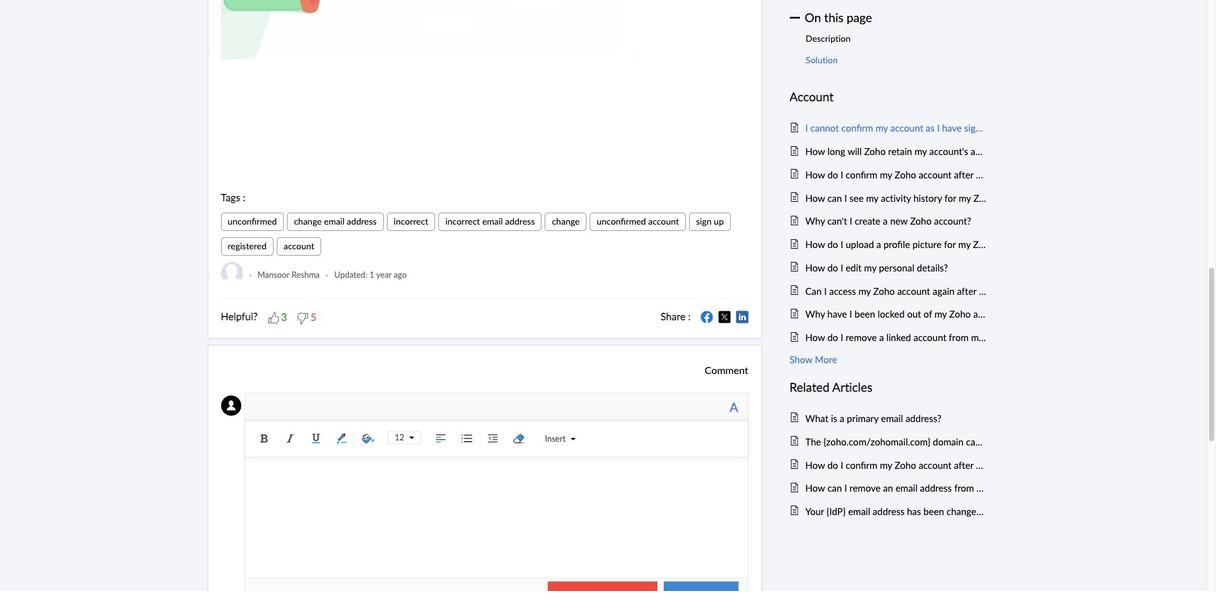Task type: vqa. For each thing, say whether or not it's contained in the screenshot.
the Reader view image
no



Task type: describe. For each thing, give the bounding box(es) containing it.
font color image
[[333, 429, 352, 448]]

font size image
[[404, 436, 415, 441]]

1 heading from the top
[[790, 88, 987, 107]]

italic (ctrl+i) image
[[281, 429, 300, 448]]

2 heading from the top
[[790, 378, 987, 398]]

lists image
[[458, 429, 477, 448]]

bold (ctrl+b) image
[[255, 429, 274, 448]]



Task type: locate. For each thing, give the bounding box(es) containing it.
facebook image
[[700, 311, 713, 324]]

heading
[[790, 88, 987, 107], [790, 378, 987, 398]]

1 vertical spatial heading
[[790, 378, 987, 398]]

a gif showing how to edit the email address that is registered incorrectly. image
[[221, 0, 749, 60]]

twitter image
[[718, 311, 731, 324]]

clear formatting image
[[510, 429, 529, 448]]

align image
[[432, 429, 451, 448]]

0 vertical spatial heading
[[790, 88, 987, 107]]

insert options image
[[566, 437, 576, 442]]

indent image
[[484, 429, 503, 448]]

background color image
[[359, 429, 378, 448]]

linkedin image
[[736, 311, 749, 324]]

underline (ctrl+u) image
[[307, 429, 326, 448]]



